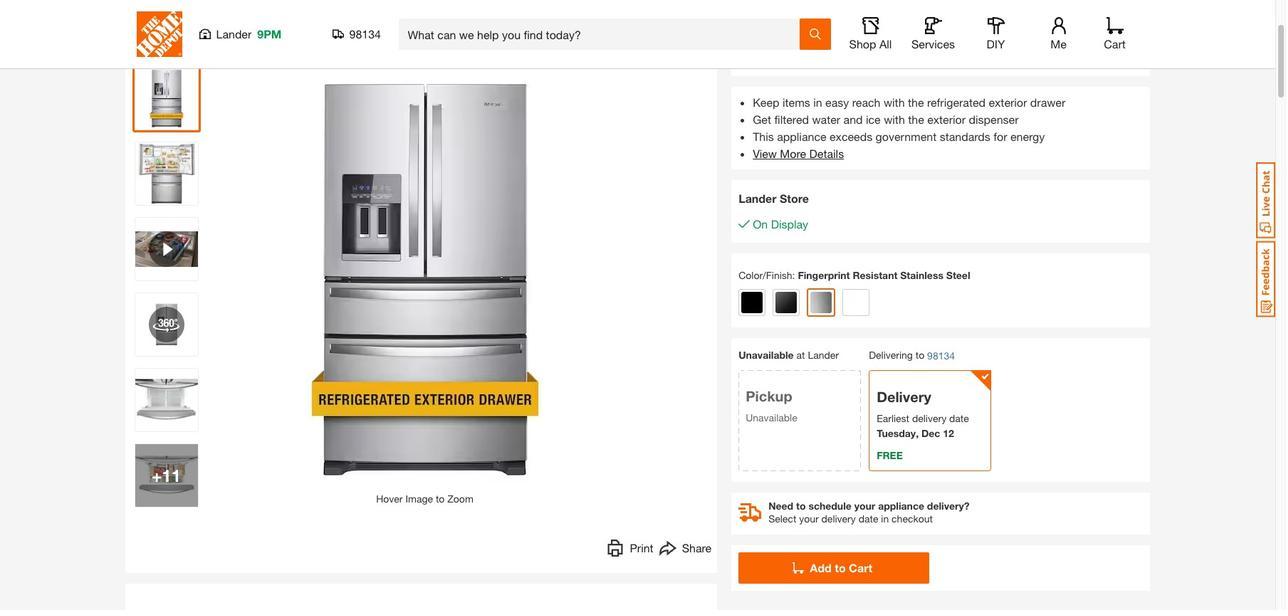 Task type: locate. For each thing, give the bounding box(es) containing it.
delivery inside need to schedule your appliance delivery? select your delivery date in checkout
[[822, 513, 856, 525]]

live chat image
[[1257, 162, 1276, 239]]

0 vertical spatial resistant
[[510, 0, 580, 6]]

tuesday,
[[877, 427, 919, 439]]

image
[[406, 493, 433, 505]]

: left 36
[[930, 11, 933, 23]]

all
[[800, 26, 811, 38], [880, 37, 892, 51]]

easy
[[826, 95, 850, 109]]

drawer
[[1031, 95, 1066, 109]]

special up $159.00
[[773, 11, 806, 23]]

to right "add"
[[835, 561, 846, 575]]

buy left ends
[[809, 11, 826, 23]]

delivery
[[913, 412, 947, 424], [822, 513, 856, 525]]

98134 button
[[332, 27, 382, 41]]

unavailable down "pickup"
[[746, 412, 798, 424]]

with up government
[[884, 112, 905, 126]]

: up fingerprint resistant black stainless icon
[[793, 269, 796, 281]]

98134
[[349, 27, 381, 41], [928, 350, 956, 362]]

1 horizontal spatial appliance
[[879, 500, 925, 512]]

all down special buy ends in
[[800, 26, 811, 38]]

special inside shop all special buy of the day link
[[813, 26, 846, 38]]

store
[[780, 192, 809, 205]]

select
[[769, 513, 797, 525]]

11
[[162, 466, 181, 486]]

special down ends
[[813, 26, 846, 38]]

to for add
[[835, 561, 846, 575]]

lander down the french
[[216, 27, 252, 41]]

0 vertical spatial with
[[939, 46, 957, 59]]

display
[[771, 217, 809, 231]]

98134 right delivering
[[928, 350, 956, 362]]

1 vertical spatial special
[[813, 26, 846, 38]]

0 horizontal spatial fingerprint
[[423, 0, 505, 6]]

black image
[[742, 292, 763, 313]]

1 horizontal spatial :
[[888, 11, 890, 23]]

$159.00
[[778, 46, 814, 59]]

mins : 36
[[904, 11, 947, 23]]

0 horizontal spatial delivery
[[822, 513, 856, 525]]

(10602)
[[201, 33, 229, 44]]

delivery up dec
[[913, 412, 947, 424]]

1 horizontal spatial lander
[[739, 192, 777, 205]]

all right of
[[880, 37, 892, 51]]

0 vertical spatial cart
[[1105, 37, 1126, 51]]

1 vertical spatial fingerprint
[[798, 269, 850, 281]]

in inside 24.5 cu. ft. french door refrigerator in fingerprint resistant stainless steel
[[406, 0, 419, 6]]

hover image to zoom
[[376, 493, 474, 505]]

to inside need to schedule your appliance delivery? select your delivery date in checkout
[[797, 500, 806, 512]]

to inside delivering to 98134
[[916, 349, 925, 361]]

stainless inside 24.5 cu. ft. french door refrigerator in fingerprint resistant stainless steel
[[132, 7, 200, 26]]

2 horizontal spatial :
[[930, 11, 933, 23]]

1 horizontal spatial buy
[[849, 26, 866, 38]]

0 vertical spatial buy
[[809, 11, 826, 23]]

to right need
[[797, 500, 806, 512]]

in left 8
[[854, 11, 861, 23]]

0 vertical spatial stainless
[[132, 7, 200, 26]]

view more details link
[[753, 147, 844, 160]]

shop
[[773, 26, 797, 38], [850, 37, 877, 51]]

and
[[844, 112, 863, 126]]

lander for lander 9pm
[[216, 27, 252, 41]]

1 horizontal spatial shop
[[850, 37, 877, 51]]

0 horizontal spatial cart
[[849, 561, 873, 575]]

appliance up checkout
[[879, 500, 925, 512]]

1 horizontal spatial 98134
[[928, 350, 956, 362]]

1 horizontal spatial fingerprint
[[798, 269, 850, 281]]

lander
[[216, 27, 252, 41], [739, 192, 777, 205], [808, 349, 839, 361]]

(10602) button
[[126, 27, 234, 50]]

white image
[[846, 292, 867, 313]]

fingerprint resistant black stainless image
[[776, 292, 797, 313]]

1 vertical spatial appliance
[[879, 500, 925, 512]]

98134 link
[[928, 348, 956, 363]]

1 vertical spatial 98134
[[928, 350, 956, 362]]

add
[[810, 561, 832, 575]]

0 horizontal spatial buy
[[809, 11, 826, 23]]

me button
[[1036, 17, 1082, 51]]

0 horizontal spatial special
[[773, 11, 806, 23]]

0 horizontal spatial appliance
[[778, 130, 827, 143]]

french
[[213, 0, 265, 6]]

get
[[753, 112, 772, 126]]

now
[[1088, 46, 1109, 59]]

1 vertical spatial delivery
[[822, 513, 856, 525]]

What can we help you find today? search field
[[408, 19, 799, 49]]

1 vertical spatial date
[[859, 513, 879, 525]]

0 horizontal spatial your
[[800, 513, 819, 525]]

1 vertical spatial cart
[[849, 561, 873, 575]]

lander store
[[739, 192, 809, 205]]

resistant up what can we help you find today? search box
[[510, 0, 580, 6]]

0 vertical spatial steel
[[204, 7, 242, 26]]

0 vertical spatial date
[[950, 412, 970, 424]]

with down shop all special buy of the day link
[[939, 46, 957, 59]]

buy
[[809, 11, 826, 23], [849, 26, 866, 38]]

1 horizontal spatial special
[[813, 26, 846, 38]]

1 vertical spatial steel
[[947, 269, 971, 281]]

exterior down refrigerated
[[928, 112, 966, 126]]

your
[[855, 500, 876, 512], [800, 513, 819, 525]]

1 horizontal spatial resistant
[[853, 269, 898, 281]]

lander right at
[[808, 349, 839, 361]]

+
[[152, 466, 162, 486]]

0 horizontal spatial steel
[[204, 7, 242, 26]]

98134 down 24.5 cu. ft. french door refrigerator in fingerprint resistant stainless steel at the top left
[[349, 27, 381, 41]]

ends
[[829, 11, 851, 23]]

1 horizontal spatial your
[[855, 500, 876, 512]]

cart link
[[1100, 17, 1131, 51]]

shop inside button
[[850, 37, 877, 51]]

buy left of
[[849, 26, 866, 38]]

in inside keep items in easy reach with the refrigerated exterior drawer get filtered water and ice with the exterior dispenser this appliance exceeds government standards for energy view more details
[[814, 95, 823, 109]]

fingerprint inside 24.5 cu. ft. french door refrigerator in fingerprint resistant stainless steel
[[423, 0, 505, 6]]

delivery down schedule
[[822, 513, 856, 525]]

color/finish : fingerprint resistant stainless steel
[[739, 269, 971, 281]]

5834507057001 image
[[135, 218, 198, 281]]

appliance up the view more details link
[[778, 130, 827, 143]]

your right schedule
[[855, 500, 876, 512]]

payments
[[892, 46, 936, 59]]

unavailable left at
[[739, 349, 794, 361]]

0 horizontal spatial date
[[859, 513, 879, 525]]

1 vertical spatial lander
[[739, 192, 777, 205]]

date up the 12
[[950, 412, 970, 424]]

: right "hrs"
[[888, 11, 890, 23]]

dec
[[922, 427, 941, 439]]

in right refrigerator
[[406, 0, 419, 6]]

share
[[682, 541, 712, 555]]

feedback link image
[[1257, 241, 1276, 318]]

delivery earliest delivery date tuesday, dec 12
[[877, 389, 970, 439]]

stainless
[[132, 7, 200, 26], [901, 269, 944, 281]]

0 vertical spatial exterior
[[989, 95, 1028, 109]]

dispenser
[[969, 112, 1019, 126]]

2 vertical spatial lander
[[808, 349, 839, 361]]

hover
[[376, 493, 403, 505]]

0 vertical spatial appliance
[[778, 130, 827, 143]]

in inside need to schedule your appliance delivery? select your delivery date in checkout
[[882, 513, 889, 525]]

unavailable
[[739, 349, 794, 361], [746, 412, 798, 424]]

checkout
[[892, 513, 933, 525]]

ice
[[866, 112, 881, 126]]

shop all special buy of the day link
[[743, 25, 1140, 40]]

services
[[912, 37, 956, 51]]

0 horizontal spatial resistant
[[510, 0, 580, 6]]

with right reach
[[884, 95, 905, 109]]

exterior up dispenser
[[989, 95, 1028, 109]]

2 horizontal spatial lander
[[808, 349, 839, 361]]

0 horizontal spatial stainless
[[132, 7, 200, 26]]

0 horizontal spatial shop
[[773, 26, 797, 38]]

fingerprint resistant stainless steel whirlpool french door refrigerators wrx735sdhz a0.2 image
[[135, 369, 198, 432]]

door
[[270, 0, 306, 6]]

all inside shop all button
[[880, 37, 892, 51]]

keep items in easy reach with the refrigerated exterior drawer get filtered water and ice with the exterior dispenser this appliance exceeds government standards for energy view more details
[[753, 95, 1066, 160]]

zoom
[[448, 493, 474, 505]]

1 horizontal spatial date
[[950, 412, 970, 424]]

exterior
[[989, 95, 1028, 109], [928, 112, 966, 126]]

1 horizontal spatial delivery
[[913, 412, 947, 424]]

all for shop all special buy of the day
[[800, 26, 811, 38]]

the
[[881, 26, 895, 38], [908, 95, 925, 109], [909, 112, 925, 126]]

1 horizontal spatial all
[[880, 37, 892, 51]]

in left checkout
[[882, 513, 889, 525]]

date left checkout
[[859, 513, 879, 525]]

resistant up white icon
[[853, 269, 898, 281]]

steel
[[204, 7, 242, 26], [947, 269, 971, 281]]

(10602) link
[[126, 27, 246, 50]]

date
[[950, 412, 970, 424], [859, 513, 879, 525]]

0 vertical spatial delivery
[[913, 412, 947, 424]]

shop for shop all special buy of the day
[[773, 26, 797, 38]]

1 horizontal spatial cart
[[1105, 37, 1126, 51]]

1 vertical spatial the
[[908, 95, 925, 109]]

0 vertical spatial the
[[881, 26, 895, 38]]

to left 98134 link
[[916, 349, 925, 361]]

in up water
[[814, 95, 823, 109]]

date inside need to schedule your appliance delivery? select your delivery date in checkout
[[859, 513, 879, 525]]

your down schedule
[[800, 513, 819, 525]]

lander up on on the top
[[739, 192, 777, 205]]

fingerprint resistant stainless steel whirlpool french door refrigerators wrx735sdhz 40.1 image
[[135, 142, 198, 205]]

fingerprint resistant stainless steel whirlpool french door refrigerators wrx735sdhz 64.0 image
[[135, 67, 198, 129]]

1 vertical spatial unavailable
[[746, 412, 798, 424]]

/mo†
[[817, 46, 840, 59]]

0 horizontal spatial all
[[800, 26, 811, 38]]

on display
[[753, 217, 809, 231]]

:
[[888, 11, 890, 23], [930, 11, 933, 23], [793, 269, 796, 281]]

0 vertical spatial fingerprint
[[423, 0, 505, 6]]

0 vertical spatial 98134
[[349, 27, 381, 41]]

delivering
[[869, 349, 913, 361]]

cart right apply
[[1105, 37, 1126, 51]]

all inside shop all special buy of the day link
[[800, 26, 811, 38]]

2 vertical spatial the
[[909, 112, 925, 126]]

0 horizontal spatial lander
[[216, 27, 252, 41]]

questions & answers (755)
[[252, 32, 371, 44]]

to left zoom at the bottom left
[[436, 493, 445, 505]]

0 horizontal spatial exterior
[[928, 112, 966, 126]]

0 vertical spatial lander
[[216, 27, 252, 41]]

water
[[813, 112, 841, 126]]

the home depot logo image
[[136, 11, 182, 57]]

at
[[797, 349, 805, 361]]

suggested
[[843, 46, 890, 59]]

0 horizontal spatial :
[[793, 269, 796, 281]]

1 vertical spatial stainless
[[901, 269, 944, 281]]

schedule
[[809, 500, 852, 512]]

this
[[753, 130, 774, 143]]

details
[[810, 147, 844, 160]]

0 horizontal spatial 98134
[[349, 27, 381, 41]]

cart right "add"
[[849, 561, 873, 575]]

exceeds
[[830, 130, 873, 143]]

shop all
[[850, 37, 892, 51]]

1 horizontal spatial steel
[[947, 269, 971, 281]]



Task type: vqa. For each thing, say whether or not it's contained in the screenshot.
leftmost All
yes



Task type: describe. For each thing, give the bounding box(es) containing it.
8
[[864, 11, 870, 23]]

diy
[[987, 37, 1006, 51]]

shop all special buy of the day
[[773, 26, 915, 38]]

appliance inside need to schedule your appliance delivery? select your delivery date in checkout
[[879, 500, 925, 512]]

98134 inside button
[[349, 27, 381, 41]]

2 vertical spatial with
[[884, 112, 905, 126]]

ft.
[[194, 0, 209, 6]]

8 hrs :
[[864, 11, 890, 23]]

print
[[630, 541, 654, 555]]

special buy ends in
[[773, 11, 864, 23]]

on
[[753, 217, 768, 231]]

government
[[876, 130, 937, 143]]

mins
[[904, 11, 927, 23]]

keep
[[753, 95, 780, 109]]

24.5
[[132, 0, 163, 6]]

12
[[944, 427, 955, 439]]

to for need
[[797, 500, 806, 512]]

standards
[[940, 130, 991, 143]]

fingerprint resistant stainless steel whirlpool french door refrigerators wrx735sdhz 1d.3 image
[[135, 444, 198, 507]]

apply now image
[[743, 43, 778, 62]]

color/finish
[[739, 269, 793, 281]]

delivery?
[[928, 500, 970, 512]]

98134 inside delivering to 98134
[[928, 350, 956, 362]]

appliance inside keep items in easy reach with the refrigerated exterior drawer get filtered water and ice with the exterior dispenser this appliance exceeds government standards for energy view more details
[[778, 130, 827, 143]]

services button
[[911, 17, 957, 51]]

add to cart
[[810, 561, 873, 575]]

301859152_s01 image
[[135, 293, 198, 356]]

free
[[877, 449, 903, 462]]

: for color/finish : fingerprint resistant stainless steel
[[793, 269, 796, 281]]

print button
[[607, 540, 654, 561]]

pickup unavailable
[[746, 388, 798, 424]]

filtered
[[775, 112, 809, 126]]

of
[[869, 26, 878, 38]]

pickup
[[746, 388, 793, 405]]

36
[[935, 11, 947, 23]]

for
[[994, 130, 1008, 143]]

share button
[[660, 540, 712, 561]]

9pm
[[257, 27, 282, 41]]

$159.00 /mo† suggested payments with
[[778, 46, 960, 59]]

(755)
[[350, 32, 371, 44]]

months† financing
[[971, 46, 1056, 59]]

1 horizontal spatial stainless
[[901, 269, 944, 281]]

diy button
[[974, 17, 1019, 51]]

1 horizontal spatial exterior
[[989, 95, 1028, 109]]

: for mins : 36
[[930, 11, 933, 23]]

apply
[[1060, 46, 1085, 59]]

apply now
[[1060, 46, 1109, 59]]

delivery inside delivery earliest delivery date tuesday, dec 12
[[913, 412, 947, 424]]

24.5 cu. ft. french door refrigerator in fingerprint resistant stainless steel
[[132, 0, 580, 26]]

questions
[[252, 32, 297, 44]]

steel inside 24.5 cu. ft. french door refrigerator in fingerprint resistant stainless steel
[[204, 7, 242, 26]]

+ 11
[[152, 466, 181, 486]]

delivery
[[877, 389, 932, 405]]

resistant inside 24.5 cu. ft. french door refrigerator in fingerprint resistant stainless steel
[[510, 0, 580, 6]]

0 vertical spatial special
[[773, 11, 806, 23]]

items
[[783, 95, 811, 109]]

&
[[299, 32, 306, 44]]

unavailable at lander
[[739, 349, 839, 361]]

need
[[769, 500, 794, 512]]

delivering to 98134
[[869, 349, 956, 362]]

1 vertical spatial buy
[[849, 26, 866, 38]]

energy
[[1011, 130, 1045, 143]]

add to cart button
[[739, 553, 930, 584]]

all for shop all
[[880, 37, 892, 51]]

answers
[[308, 32, 347, 44]]

reach
[[853, 95, 881, 109]]

lander for lander store
[[739, 192, 777, 205]]

months†
[[974, 46, 1013, 59]]

to for delivering
[[916, 349, 925, 361]]

view
[[753, 147, 777, 160]]

fingerprint resistant stainless steel image
[[811, 292, 832, 313]]

more
[[780, 147, 807, 160]]

0 vertical spatial unavailable
[[739, 349, 794, 361]]

apply now link
[[1060, 46, 1109, 59]]

financing
[[1016, 46, 1056, 59]]

hrs
[[870, 11, 885, 23]]

cart inside button
[[849, 561, 873, 575]]

1 vertical spatial exterior
[[928, 112, 966, 126]]

shop for shop all
[[850, 37, 877, 51]]

1 vertical spatial with
[[884, 95, 905, 109]]

refrigerated
[[928, 95, 986, 109]]

1 vertical spatial your
[[800, 513, 819, 525]]

me
[[1051, 37, 1067, 51]]

need to schedule your appliance delivery? select your delivery date in checkout
[[769, 500, 970, 525]]

hover image to zoom button
[[211, 64, 639, 506]]

1 vertical spatial resistant
[[853, 269, 898, 281]]

day
[[897, 26, 915, 38]]

4.5 stars image
[[132, 33, 195, 44]]

0 vertical spatial your
[[855, 500, 876, 512]]

date inside delivery earliest delivery date tuesday, dec 12
[[950, 412, 970, 424]]

earliest
[[877, 412, 910, 424]]



